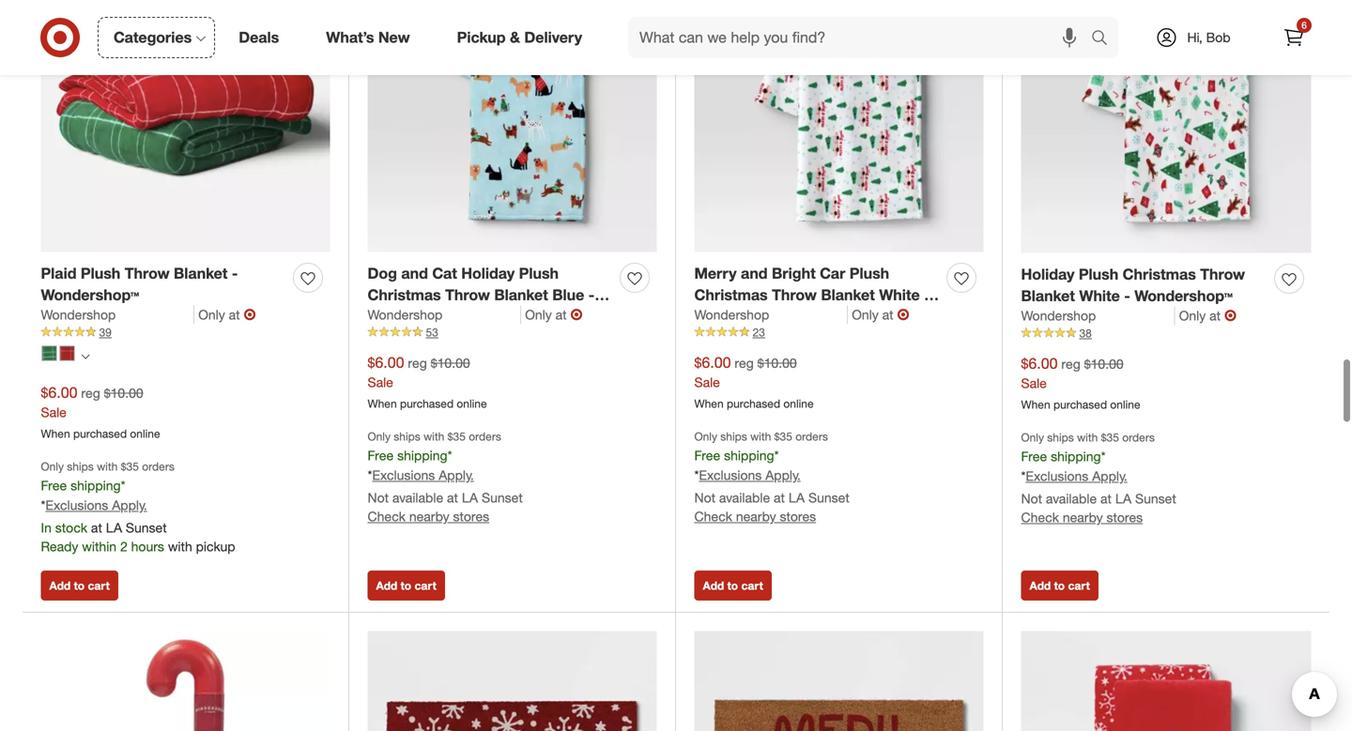 Task type: locate. For each thing, give the bounding box(es) containing it.
throw inside plaid plush throw blanket - wondershop™
[[125, 264, 170, 283]]

dog and cat holiday plush christmas throw blanket blue - wondershop™
[[368, 264, 595, 326]]

plaid plush throw blanket - wondershop™ image
[[41, 0, 330, 252], [41, 0, 330, 252]]

reg down 23
[[735, 355, 754, 371]]

exclusions apply. link for dog and cat holiday plush christmas throw blanket blue - wondershop™
[[372, 467, 474, 484]]

1 horizontal spatial white
[[1080, 287, 1121, 305]]

online down "38" link on the right top of page
[[1111, 398, 1141, 412]]

0 horizontal spatial christmas
[[368, 286, 441, 304]]

¬
[[244, 306, 256, 324], [571, 306, 583, 324], [898, 306, 910, 324], [1225, 307, 1237, 325]]

1 add to cart from the left
[[49, 579, 110, 593]]

wondershop™
[[41, 286, 139, 304], [1135, 287, 1234, 305], [368, 307, 466, 326], [695, 307, 793, 326]]

0 horizontal spatial white
[[880, 286, 920, 304]]

4 add from the left
[[1030, 579, 1052, 593]]

green/white image
[[42, 346, 57, 361]]

what's new
[[326, 28, 410, 47]]

orders
[[469, 430, 502, 444], [796, 430, 829, 444], [1123, 431, 1155, 445], [142, 460, 175, 474]]

1 and from the left
[[402, 264, 428, 283]]

plaid plush throw blanket - wondershop™ link
[[41, 263, 286, 306]]

wondershop™ down merry
[[695, 307, 793, 326]]

ships for plaid plush throw blanket - wondershop™
[[67, 460, 94, 474]]

purchased down 23
[[727, 397, 781, 411]]

throw down bright
[[772, 286, 817, 304]]

0 horizontal spatial check nearby stores button
[[368, 508, 490, 527]]

free
[[368, 448, 394, 464], [695, 448, 721, 464], [1022, 449, 1048, 465], [41, 478, 67, 494]]

dog
[[368, 264, 397, 283]]

reg for merry and bright car plush christmas throw blanket white - wondershop™
[[735, 355, 754, 371]]

la for holiday plush christmas throw blanket white - wondershop™
[[1116, 491, 1132, 507]]

add to cart button for dog and cat holiday plush christmas throw blanket blue - wondershop™
[[368, 571, 445, 601]]

plaid
[[41, 264, 77, 283]]

online down 23 link
[[784, 397, 814, 411]]

blue
[[553, 286, 585, 304]]

when
[[368, 397, 397, 411], [695, 397, 724, 411], [1022, 398, 1051, 412], [41, 427, 70, 441]]

la
[[462, 490, 478, 506], [789, 490, 805, 506], [1116, 491, 1132, 507], [106, 520, 122, 536]]

3 to from the left
[[728, 579, 739, 593]]

1'6"x2'6" merry christmas coir doormat red - wondershop™ image
[[695, 632, 984, 732], [695, 632, 984, 732]]

blanket inside merry and bright car plush christmas throw blanket white - wondershop™
[[822, 286, 875, 304]]

wondershop link up 53
[[368, 306, 522, 325]]

1 horizontal spatial and
[[741, 264, 768, 283]]

apply.
[[439, 467, 474, 484], [766, 467, 801, 484], [1093, 468, 1128, 485], [112, 497, 147, 514]]

2 horizontal spatial available
[[1047, 491, 1098, 507]]

$35
[[448, 430, 466, 444], [775, 430, 793, 444], [1102, 431, 1120, 445], [121, 460, 139, 474]]

3 add to cart from the left
[[703, 579, 764, 593]]

¬ down blue
[[571, 306, 583, 324]]

christmas up "38" link on the right top of page
[[1123, 265, 1197, 284]]

1 horizontal spatial holiday
[[1022, 265, 1075, 284]]

2 horizontal spatial stores
[[1107, 510, 1144, 526]]

not for merry and bright car plush christmas throw blanket white - wondershop™
[[695, 490, 716, 506]]

exclusions
[[372, 467, 435, 484], [699, 467, 762, 484], [1026, 468, 1089, 485], [46, 497, 108, 514]]

online up only ships with $35 orders free shipping * * exclusions apply. in stock at  la sunset ready within 2 hours with pickup
[[130, 427, 160, 441]]

car
[[820, 264, 846, 283]]

to for dog and cat holiday plush christmas throw blanket blue - wondershop™
[[401, 579, 412, 593]]

online for throw
[[130, 427, 160, 441]]

online for cat
[[457, 397, 487, 411]]

add to cart for holiday plush christmas throw blanket white - wondershop™
[[1030, 579, 1091, 593]]

$6.00 reg $10.00 sale when purchased online down all colors icon
[[41, 384, 160, 441]]

wondershop up 39
[[41, 307, 116, 323]]

apply. inside only ships with $35 orders free shipping * * exclusions apply. in stock at  la sunset ready within 2 hours with pickup
[[112, 497, 147, 514]]

holiday
[[462, 264, 515, 283], [1022, 265, 1075, 284]]

white
[[880, 286, 920, 304], [1080, 287, 1121, 305]]

available for dog and cat holiday plush christmas throw blanket blue - wondershop™
[[393, 490, 444, 506]]

blanket inside dog and cat holiday plush christmas throw blanket blue - wondershop™
[[495, 286, 548, 304]]

hi,
[[1188, 29, 1203, 46]]

2pk 'merry christmas' hand towel set red/white - wondershop™ image
[[1022, 632, 1312, 732], [1022, 632, 1312, 732]]

plush
[[81, 264, 121, 283], [519, 264, 559, 283], [850, 264, 890, 283], [1079, 265, 1119, 284]]

only at ¬ up 39 'link'
[[198, 306, 256, 324]]

at
[[229, 307, 240, 323], [556, 307, 567, 323], [883, 307, 894, 323], [1210, 308, 1221, 324], [447, 490, 458, 506], [774, 490, 785, 506], [1101, 491, 1112, 507], [91, 520, 102, 536]]

to for holiday plush christmas throw blanket white - wondershop™
[[1055, 579, 1066, 593]]

1'6"x2'6" snowflake coir christmas doormat red - wondershop™ image
[[368, 632, 657, 732], [368, 632, 657, 732]]

-
[[232, 264, 238, 283], [589, 286, 595, 304], [925, 286, 931, 304], [1125, 287, 1131, 305]]

sunset
[[482, 490, 523, 506], [809, 490, 850, 506], [1136, 491, 1177, 507], [126, 520, 167, 536]]

throw down the cat
[[445, 286, 490, 304]]

add for holiday plush christmas throw blanket white - wondershop™
[[1030, 579, 1052, 593]]

blanket inside holiday plush christmas throw blanket white - wondershop™
[[1022, 287, 1076, 305]]

christmas down the dog
[[368, 286, 441, 304]]

online
[[457, 397, 487, 411], [784, 397, 814, 411], [1111, 398, 1141, 412], [130, 427, 160, 441]]

$6.00 reg $10.00 sale when purchased online for plaid plush throw blanket - wondershop™
[[41, 384, 160, 441]]

throw inside merry and bright car plush christmas throw blanket white - wondershop™
[[772, 286, 817, 304]]

2 horizontal spatial check nearby stores button
[[1022, 509, 1144, 528]]

sunset for merry and bright car plush christmas throw blanket white - wondershop™
[[809, 490, 850, 506]]

christmas
[[1123, 265, 1197, 284], [368, 286, 441, 304], [695, 286, 768, 304]]

throw
[[125, 264, 170, 283], [1201, 265, 1246, 284], [445, 286, 490, 304], [772, 286, 817, 304]]

$10.00 down 23
[[758, 355, 797, 371]]

wondershop link
[[41, 306, 195, 325], [368, 306, 522, 325], [695, 306, 849, 325], [1022, 307, 1176, 326]]

0 horizontal spatial available
[[393, 490, 444, 506]]

$10.00 for christmas
[[1085, 356, 1124, 372]]

4 add to cart button from the left
[[1022, 571, 1099, 601]]

christmas inside merry and bright car plush christmas throw blanket white - wondershop™
[[695, 286, 768, 304]]

1 horizontal spatial check
[[695, 509, 733, 525]]

plush up blue
[[519, 264, 559, 283]]

check nearby stores button for blue
[[368, 508, 490, 527]]

with for merry and bright car plush christmas throw blanket white - wondershop™
[[751, 430, 772, 444]]

white up 38
[[1080, 287, 1121, 305]]

*
[[448, 448, 452, 464], [775, 448, 779, 464], [1102, 449, 1106, 465], [368, 467, 372, 484], [695, 467, 699, 484], [1022, 468, 1026, 485], [121, 478, 125, 494], [41, 497, 46, 514]]

shipping for dog and cat holiday plush christmas throw blanket blue - wondershop™
[[398, 448, 448, 464]]

0 horizontal spatial nearby
[[409, 509, 450, 525]]

merry
[[695, 264, 737, 283]]

wondershop up 23
[[695, 307, 770, 323]]

- inside holiday plush christmas throw blanket white - wondershop™
[[1125, 287, 1131, 305]]

holiday plush christmas throw blanket white - wondershop™
[[1022, 265, 1246, 305]]

$6.00 reg $10.00 sale when purchased online for merry and bright car plush christmas throw blanket white - wondershop™
[[695, 354, 814, 411]]

ships inside only ships with $35 orders free shipping * * exclusions apply. in stock at  la sunset ready within 2 hours with pickup
[[67, 460, 94, 474]]

pickup & delivery
[[457, 28, 583, 47]]

¬ up 23 link
[[898, 306, 910, 324]]

white up 23 link
[[880, 286, 920, 304]]

available for merry and bright car plush christmas throw blanket white - wondershop™
[[720, 490, 771, 506]]

2 add to cart from the left
[[376, 579, 437, 593]]

with for plaid plush throw blanket - wondershop™
[[97, 460, 118, 474]]

orders inside only ships with $35 orders free shipping * * exclusions apply. in stock at  la sunset ready within 2 hours with pickup
[[142, 460, 175, 474]]

wondershop™ inside holiday plush christmas throw blanket white - wondershop™
[[1135, 287, 1234, 305]]

shipping inside only ships with $35 orders free shipping * * exclusions apply. in stock at  la sunset ready within 2 hours with pickup
[[71, 478, 121, 494]]

$10.00 down 39
[[104, 385, 143, 401]]

0 horizontal spatial stores
[[453, 509, 490, 525]]

cart
[[88, 579, 110, 593], [415, 579, 437, 593], [742, 579, 764, 593], [1069, 579, 1091, 593]]

check
[[368, 509, 406, 525], [695, 509, 733, 525], [1022, 510, 1060, 526]]

when for merry and bright car plush christmas throw blanket white - wondershop™
[[695, 397, 724, 411]]

2 horizontal spatial christmas
[[1123, 265, 1197, 284]]

purchased down all colors icon
[[73, 427, 127, 441]]

1 horizontal spatial not
[[695, 490, 716, 506]]

purchased for holiday plush christmas throw blanket white - wondershop™
[[1054, 398, 1108, 412]]

and
[[402, 264, 428, 283], [741, 264, 768, 283]]

1 to from the left
[[74, 579, 85, 593]]

online down 53 link
[[457, 397, 487, 411]]

wondershop up 38
[[1022, 308, 1097, 324]]

to
[[74, 579, 85, 593], [401, 579, 412, 593], [728, 579, 739, 593], [1055, 579, 1066, 593]]

what's new link
[[310, 17, 434, 58]]

cart for holiday plush christmas throw blanket white - wondershop™
[[1069, 579, 1091, 593]]

38
[[1080, 327, 1093, 341]]

sunset for plaid plush throw blanket - wondershop™
[[126, 520, 167, 536]]

wondershop link for christmas
[[1022, 307, 1176, 326]]

purchased down 53
[[400, 397, 454, 411]]

$6.00 for dog and cat holiday plush christmas throw blanket blue - wondershop™
[[368, 354, 405, 372]]

$6.00 reg $10.00 sale when purchased online down 23
[[695, 354, 814, 411]]

1 cart from the left
[[88, 579, 110, 593]]

$6.00 reg $10.00 sale when purchased online down 53
[[368, 354, 487, 411]]

only at ¬ up "38" link on the right top of page
[[1180, 307, 1237, 325]]

plush inside dog and cat holiday plush christmas throw blanket blue - wondershop™
[[519, 264, 559, 283]]

exclusions apply. link
[[372, 467, 474, 484], [699, 467, 801, 484], [1026, 468, 1128, 485], [46, 497, 147, 514]]

not
[[368, 490, 389, 506], [695, 490, 716, 506], [1022, 491, 1043, 507]]

deals
[[239, 28, 279, 47]]

wondershop up 53
[[368, 307, 443, 323]]

add to cart button for plaid plush throw blanket - wondershop™
[[41, 571, 118, 601]]

within
[[82, 539, 117, 555]]

la for merry and bright car plush christmas throw blanket white - wondershop™
[[789, 490, 805, 506]]

sunset inside only ships with $35 orders free shipping * * exclusions apply. in stock at  la sunset ready within 2 hours with pickup
[[126, 520, 167, 536]]

$10.00 down 38
[[1085, 356, 1124, 372]]

hi, bob
[[1188, 29, 1231, 46]]

candy cane with apple and cinnamon flavored gingerbread men dog treats - 4.4oz - wondershop™ image
[[41, 632, 330, 732], [41, 632, 330, 732]]

$6.00 reg $10.00 sale when purchased online down 38
[[1022, 355, 1141, 412]]

4 cart from the left
[[1069, 579, 1091, 593]]

only at ¬ for dog and cat holiday plush christmas throw blanket blue - wondershop™
[[525, 306, 583, 324]]

dog and cat holiday plush christmas throw blanket blue - wondershop™ link
[[368, 263, 613, 326]]

2 horizontal spatial check
[[1022, 510, 1060, 526]]

plush inside merry and bright car plush christmas throw blanket white - wondershop™
[[850, 264, 890, 283]]

stores
[[453, 509, 490, 525], [780, 509, 817, 525], [1107, 510, 1144, 526]]

3 add from the left
[[703, 579, 725, 593]]

ships
[[394, 430, 421, 444], [721, 430, 748, 444], [1048, 431, 1075, 445], [67, 460, 94, 474]]

la for dog and cat holiday plush christmas throw blanket blue - wondershop™
[[462, 490, 478, 506]]

throw up "38" link on the right top of page
[[1201, 265, 1246, 284]]

¬ for holiday plush christmas throw blanket white - wondershop™
[[1225, 307, 1237, 325]]

pickup
[[196, 539, 235, 555]]

christmas inside dog and cat holiday plush christmas throw blanket blue - wondershop™
[[368, 286, 441, 304]]

purchased for dog and cat holiday plush christmas throw blanket blue - wondershop™
[[400, 397, 454, 411]]

exclusions apply. link for merry and bright car plush christmas throw blanket white - wondershop™
[[699, 467, 801, 484]]

add
[[49, 579, 71, 593], [376, 579, 398, 593], [703, 579, 725, 593], [1030, 579, 1052, 593]]

wondershop™ up "38" link on the right top of page
[[1135, 287, 1234, 305]]

exclusions inside only ships with $35 orders free shipping * * exclusions apply. in stock at  la sunset ready within 2 hours with pickup
[[46, 497, 108, 514]]

sale for plaid plush throw blanket - wondershop™
[[41, 405, 67, 421]]

christmas down merry
[[695, 286, 768, 304]]

wondershop link for cat
[[368, 306, 522, 325]]

What can we help you find? suggestions appear below search field
[[629, 17, 1096, 58]]

add to cart button
[[41, 571, 118, 601], [368, 571, 445, 601], [695, 571, 772, 601], [1022, 571, 1099, 601]]

only at ¬ down blue
[[525, 306, 583, 324]]

$6.00
[[368, 354, 405, 372], [695, 354, 731, 372], [1022, 355, 1058, 373], [41, 384, 78, 402]]

throw up 39 'link'
[[125, 264, 170, 283]]

and inside dog and cat holiday plush christmas throw blanket blue - wondershop™
[[402, 264, 428, 283]]

reg down 38
[[1062, 356, 1081, 372]]

plush right car
[[850, 264, 890, 283]]

la inside only ships with $35 orders free shipping * * exclusions apply. in stock at  la sunset ready within 2 hours with pickup
[[106, 520, 122, 536]]

hours
[[131, 539, 164, 555]]

2 add to cart button from the left
[[368, 571, 445, 601]]

53
[[426, 326, 439, 340]]

holiday plush christmas throw blanket white - wondershop™ image
[[1022, 0, 1312, 253], [1022, 0, 1312, 253]]

to for merry and bright car plush christmas throw blanket white - wondershop™
[[728, 579, 739, 593]]

$10.00 for cat
[[431, 355, 470, 371]]

wondershop link up 38
[[1022, 307, 1176, 326]]

$35 inside only ships with $35 orders free shipping * * exclusions apply. in stock at  la sunset ready within 2 hours with pickup
[[121, 460, 139, 474]]

$6.00 reg $10.00 sale when purchased online
[[368, 354, 487, 411], [695, 354, 814, 411], [1022, 355, 1141, 412], [41, 384, 160, 441]]

and for merry
[[741, 264, 768, 283]]

¬ up "38" link on the right top of page
[[1225, 307, 1237, 325]]

holiday inside dog and cat holiday plush christmas throw blanket blue - wondershop™
[[462, 264, 515, 283]]

and inside merry and bright car plush christmas throw blanket white - wondershop™
[[741, 264, 768, 283]]

check for dog and cat holiday plush christmas throw blanket blue - wondershop™
[[368, 509, 406, 525]]

3 add to cart button from the left
[[695, 571, 772, 601]]

1 horizontal spatial available
[[720, 490, 771, 506]]

0 horizontal spatial holiday
[[462, 264, 515, 283]]

free inside only ships with $35 orders free shipping * * exclusions apply. in stock at  la sunset ready within 2 hours with pickup
[[41, 478, 67, 494]]

when for dog and cat holiday plush christmas throw blanket blue - wondershop™
[[368, 397, 397, 411]]

reg down 53
[[408, 355, 427, 371]]

4 add to cart from the left
[[1030, 579, 1091, 593]]

add to cart for dog and cat holiday plush christmas throw blanket blue - wondershop™
[[376, 579, 437, 593]]

¬ up 39 'link'
[[244, 306, 256, 324]]

0 horizontal spatial check
[[368, 509, 406, 525]]

only ships with $35 orders free shipping * * exclusions apply. not available at la sunset check nearby stores
[[368, 430, 523, 525], [695, 430, 850, 525], [1022, 431, 1177, 526]]

0 horizontal spatial not
[[368, 490, 389, 506]]

christmas for dog and cat holiday plush christmas throw blanket blue - wondershop™
[[368, 286, 441, 304]]

purchased down 38
[[1054, 398, 1108, 412]]

blanket
[[174, 264, 228, 283], [495, 286, 548, 304], [822, 286, 875, 304], [1022, 287, 1076, 305]]

throw inside holiday plush christmas throw blanket white - wondershop™
[[1201, 265, 1246, 284]]

add for merry and bright car plush christmas throw blanket white - wondershop™
[[703, 579, 725, 593]]

$6.00 for holiday plush christmas throw blanket white - wondershop™
[[1022, 355, 1058, 373]]

plush right plaid
[[81, 264, 121, 283]]

39
[[99, 326, 112, 340]]

orders for throw
[[142, 460, 175, 474]]

apply. for merry and bright car plush christmas throw blanket white - wondershop™
[[766, 467, 801, 484]]

reg
[[408, 355, 427, 371], [735, 355, 754, 371], [1062, 356, 1081, 372], [81, 385, 100, 401]]

add to cart for plaid plush throw blanket - wondershop™
[[49, 579, 110, 593]]

what's
[[326, 28, 374, 47]]

2 to from the left
[[401, 579, 412, 593]]

online for bright
[[784, 397, 814, 411]]

exclusions apply. link for holiday plush christmas throw blanket white - wondershop™
[[1026, 468, 1128, 485]]

0 horizontal spatial and
[[402, 264, 428, 283]]

wondershop™ down the cat
[[368, 307, 466, 326]]

cart for plaid plush throw blanket - wondershop™
[[88, 579, 110, 593]]

2 and from the left
[[741, 264, 768, 283]]

nearby
[[409, 509, 450, 525], [736, 509, 777, 525], [1063, 510, 1104, 526]]

wondershop™ inside dog and cat holiday plush christmas throw blanket blue - wondershop™
[[368, 307, 466, 326]]

1 horizontal spatial only ships with $35 orders free shipping * * exclusions apply. not available at la sunset check nearby stores
[[695, 430, 850, 525]]

add to cart
[[49, 579, 110, 593], [376, 579, 437, 593], [703, 579, 764, 593], [1030, 579, 1091, 593]]

1 add from the left
[[49, 579, 71, 593]]

0 horizontal spatial only ships with $35 orders free shipping * * exclusions apply. not available at la sunset check nearby stores
[[368, 430, 523, 525]]

to for plaid plush throw blanket - wondershop™
[[74, 579, 85, 593]]

holiday inside holiday plush christmas throw blanket white - wondershop™
[[1022, 265, 1075, 284]]

only at ¬ up 23 link
[[852, 306, 910, 324]]

purchased
[[400, 397, 454, 411], [727, 397, 781, 411], [1054, 398, 1108, 412], [73, 427, 127, 441]]

2 horizontal spatial not
[[1022, 491, 1043, 507]]

2 cart from the left
[[415, 579, 437, 593]]

ships for merry and bright car plush christmas throw blanket white - wondershop™
[[721, 430, 748, 444]]

plaid plush throw blanket - wondershop™
[[41, 264, 238, 304]]

check nearby stores button
[[368, 508, 490, 527], [695, 508, 817, 527], [1022, 509, 1144, 528]]

sunset for dog and cat holiday plush christmas throw blanket blue - wondershop™
[[482, 490, 523, 506]]

wondershop™ down plaid
[[41, 286, 139, 304]]

stores for blue
[[453, 509, 490, 525]]

with
[[424, 430, 445, 444], [751, 430, 772, 444], [1078, 431, 1099, 445], [97, 460, 118, 474], [168, 539, 192, 555]]

2 horizontal spatial nearby
[[1063, 510, 1104, 526]]

2 add from the left
[[376, 579, 398, 593]]

pickup & delivery link
[[441, 17, 606, 58]]

1 horizontal spatial stores
[[780, 509, 817, 525]]

throw inside dog and cat holiday plush christmas throw blanket blue - wondershop™
[[445, 286, 490, 304]]

nearby for blue
[[409, 509, 450, 525]]

only at ¬
[[198, 306, 256, 324], [525, 306, 583, 324], [852, 306, 910, 324], [1180, 307, 1237, 325]]

1 horizontal spatial check nearby stores button
[[695, 508, 817, 527]]

and left the cat
[[402, 264, 428, 283]]

deals link
[[223, 17, 303, 58]]

4 to from the left
[[1055, 579, 1066, 593]]

reg for dog and cat holiday plush christmas throw blanket blue - wondershop™
[[408, 355, 427, 371]]

and right merry
[[741, 264, 768, 283]]

2
[[120, 539, 128, 555]]

merry and bright car plush christmas throw blanket white - wondershop™ image
[[695, 0, 984, 252], [695, 0, 984, 252]]

shipping
[[398, 448, 448, 464], [725, 448, 775, 464], [1051, 449, 1102, 465], [71, 478, 121, 494]]

only
[[198, 307, 225, 323], [525, 307, 552, 323], [852, 307, 879, 323], [1180, 308, 1207, 324], [368, 430, 391, 444], [695, 430, 718, 444], [1022, 431, 1045, 445], [41, 460, 64, 474]]

reg down all colors icon
[[81, 385, 100, 401]]

delivery
[[525, 28, 583, 47]]

wondershop
[[41, 307, 116, 323], [368, 307, 443, 323], [695, 307, 770, 323], [1022, 308, 1097, 324]]

sale
[[368, 375, 394, 391], [695, 375, 721, 391], [1022, 376, 1047, 392], [41, 405, 67, 421]]

$10.00 down 53
[[431, 355, 470, 371]]

1 add to cart button from the left
[[41, 571, 118, 601]]

free for plaid plush throw blanket - wondershop™
[[41, 478, 67, 494]]

free for holiday plush christmas throw blanket white - wondershop™
[[1022, 449, 1048, 465]]

plush up 38
[[1079, 265, 1119, 284]]

bright
[[772, 264, 816, 283]]

1 horizontal spatial nearby
[[736, 509, 777, 525]]

search button
[[1083, 17, 1128, 62]]

1 horizontal spatial christmas
[[695, 286, 768, 304]]

wondershop link up 39
[[41, 306, 195, 325]]

exclusions for plaid plush throw blanket - wondershop™
[[46, 497, 108, 514]]

wondershop for merry
[[695, 307, 770, 323]]

3 cart from the left
[[742, 579, 764, 593]]

dog and cat holiday plush christmas throw blanket blue - wondershop™ image
[[368, 0, 657, 252], [368, 0, 657, 252]]

- inside dog and cat holiday plush christmas throw blanket blue - wondershop™
[[589, 286, 595, 304]]

wondershop link up 23
[[695, 306, 849, 325]]

bob
[[1207, 29, 1231, 46]]

available
[[393, 490, 444, 506], [720, 490, 771, 506], [1047, 491, 1098, 507]]

$10.00
[[431, 355, 470, 371], [758, 355, 797, 371], [1085, 356, 1124, 372], [104, 385, 143, 401]]



Task type: vqa. For each thing, say whether or not it's contained in the screenshot.
4 Stars on the top left
no



Task type: describe. For each thing, give the bounding box(es) containing it.
orders for bright
[[796, 430, 829, 444]]

exclusions for merry and bright car plush christmas throw blanket white - wondershop™
[[699, 467, 762, 484]]

all colors image
[[81, 353, 90, 361]]

holiday plush christmas throw blanket white - wondershop™ link
[[1022, 264, 1268, 307]]

wondershop link for bright
[[695, 306, 849, 325]]

wondershop for plaid
[[41, 307, 116, 323]]

not for dog and cat holiday plush christmas throw blanket blue - wondershop™
[[368, 490, 389, 506]]

$6.00 reg $10.00 sale when purchased online for dog and cat holiday plush christmas throw blanket blue - wondershop™
[[368, 354, 487, 411]]

exclusions apply. link for plaid plush throw blanket - wondershop™
[[46, 497, 147, 514]]

in
[[41, 520, 52, 536]]

red image
[[60, 346, 75, 361]]

only at ¬ for merry and bright car plush christmas throw blanket white - wondershop™
[[852, 306, 910, 324]]

add for plaid plush throw blanket - wondershop™
[[49, 579, 71, 593]]

only inside only ships with $35 orders free shipping * * exclusions apply. in stock at  la sunset ready within 2 hours with pickup
[[41, 460, 64, 474]]

when for holiday plush christmas throw blanket white - wondershop™
[[1022, 398, 1051, 412]]

purchased for merry and bright car plush christmas throw blanket white - wondershop™
[[727, 397, 781, 411]]

$6.00 reg $10.00 sale when purchased online for holiday plush christmas throw blanket white - wondershop™
[[1022, 355, 1141, 412]]

- inside plaid plush throw blanket - wondershop™
[[232, 264, 238, 283]]

cart for merry and bright car plush christmas throw blanket white - wondershop™
[[742, 579, 764, 593]]

$35 for dog and cat holiday plush christmas throw blanket blue - wondershop™
[[448, 430, 466, 444]]

exclusions for dog and cat holiday plush christmas throw blanket blue - wondershop™
[[372, 467, 435, 484]]

wondershop™ inside merry and bright car plush christmas throw blanket white - wondershop™
[[695, 307, 793, 326]]

add to cart button for merry and bright car plush christmas throw blanket white - wondershop™
[[695, 571, 772, 601]]

reg for holiday plush christmas throw blanket white - wondershop™
[[1062, 356, 1081, 372]]

apply. for holiday plush christmas throw blanket white - wondershop™
[[1093, 468, 1128, 485]]

add to cart button for holiday plush christmas throw blanket white - wondershop™
[[1022, 571, 1099, 601]]

cart for dog and cat holiday plush christmas throw blanket blue - wondershop™
[[415, 579, 437, 593]]

nearby for white
[[736, 509, 777, 525]]

apply. for dog and cat holiday plush christmas throw blanket blue - wondershop™
[[439, 467, 474, 484]]

available for holiday plush christmas throw blanket white - wondershop™
[[1047, 491, 1098, 507]]

wondershop for holiday
[[1022, 308, 1097, 324]]

white inside merry and bright car plush christmas throw blanket white - wondershop™
[[880, 286, 920, 304]]

search
[[1083, 30, 1128, 48]]

¬ for plaid plush throw blanket - wondershop™
[[244, 306, 256, 324]]

only ships with $35 orders free shipping * * exclusions apply. in stock at  la sunset ready within 2 hours with pickup
[[41, 460, 235, 555]]

53 link
[[368, 325, 657, 341]]

all colors element
[[81, 350, 90, 362]]

categories
[[114, 28, 192, 47]]

6
[[1302, 19, 1308, 31]]

check for holiday plush christmas throw blanket white - wondershop™
[[1022, 510, 1060, 526]]

and for dog
[[402, 264, 428, 283]]

6 link
[[1274, 17, 1315, 58]]

pickup
[[457, 28, 506, 47]]

apply. for plaid plush throw blanket - wondershop™
[[112, 497, 147, 514]]

stock
[[55, 520, 87, 536]]

exclusions for holiday plush christmas throw blanket white - wondershop™
[[1026, 468, 1089, 485]]

check nearby stores button for white
[[695, 508, 817, 527]]

$10.00 for bright
[[758, 355, 797, 371]]

ready
[[41, 539, 78, 555]]

only at ¬ for holiday plush christmas throw blanket white - wondershop™
[[1180, 307, 1237, 325]]

new
[[379, 28, 410, 47]]

free for dog and cat holiday plush christmas throw blanket blue - wondershop™
[[368, 448, 394, 464]]

not for holiday plush christmas throw blanket white - wondershop™
[[1022, 491, 1043, 507]]

orders for cat
[[469, 430, 502, 444]]

38 link
[[1022, 326, 1312, 342]]

la for plaid plush throw blanket - wondershop™
[[106, 520, 122, 536]]

¬ for merry and bright car plush christmas throw blanket white - wondershop™
[[898, 306, 910, 324]]

2 horizontal spatial only ships with $35 orders free shipping * * exclusions apply. not available at la sunset check nearby stores
[[1022, 431, 1177, 526]]

sale for dog and cat holiday plush christmas throw blanket blue - wondershop™
[[368, 375, 394, 391]]

&
[[510, 28, 520, 47]]

only ships with $35 orders free shipping * * exclusions apply. not available at la sunset check nearby stores for blue
[[368, 430, 523, 525]]

purchased for plaid plush throw blanket - wondershop™
[[73, 427, 127, 441]]

23
[[753, 326, 766, 340]]

39 link
[[41, 325, 330, 341]]

ships for dog and cat holiday plush christmas throw blanket blue - wondershop™
[[394, 430, 421, 444]]

wondershop™ inside plaid plush throw blanket - wondershop™
[[41, 286, 139, 304]]

add for dog and cat holiday plush christmas throw blanket blue - wondershop™
[[376, 579, 398, 593]]

23 link
[[695, 325, 984, 341]]

¬ for dog and cat holiday plush christmas throw blanket blue - wondershop™
[[571, 306, 583, 324]]

$35 for merry and bright car plush christmas throw blanket white - wondershop™
[[775, 430, 793, 444]]

when for plaid plush throw blanket - wondershop™
[[41, 427, 70, 441]]

categories link
[[98, 17, 215, 58]]

blanket inside plaid plush throw blanket - wondershop™
[[174, 264, 228, 283]]

reg for plaid plush throw blanket - wondershop™
[[81, 385, 100, 401]]

wondershop link for throw
[[41, 306, 195, 325]]

add to cart for merry and bright car plush christmas throw blanket white - wondershop™
[[703, 579, 764, 593]]

christmas for merry and bright car plush christmas throw blanket white - wondershop™
[[695, 286, 768, 304]]

only at ¬ for plaid plush throw blanket - wondershop™
[[198, 306, 256, 324]]

with for dog and cat holiday plush christmas throw blanket blue - wondershop™
[[424, 430, 445, 444]]

christmas inside holiday plush christmas throw blanket white - wondershop™
[[1123, 265, 1197, 284]]

orders for christmas
[[1123, 431, 1155, 445]]

- inside merry and bright car plush christmas throw blanket white - wondershop™
[[925, 286, 931, 304]]

sale for merry and bright car plush christmas throw blanket white - wondershop™
[[695, 375, 721, 391]]

cat
[[433, 264, 457, 283]]

shipping for merry and bright car plush christmas throw blanket white - wondershop™
[[725, 448, 775, 464]]

$35 for holiday plush christmas throw blanket white - wondershop™
[[1102, 431, 1120, 445]]

plush inside holiday plush christmas throw blanket white - wondershop™
[[1079, 265, 1119, 284]]

plush inside plaid plush throw blanket - wondershop™
[[81, 264, 121, 283]]

stores for white
[[780, 509, 817, 525]]

white inside holiday plush christmas throw blanket white - wondershop™
[[1080, 287, 1121, 305]]

$10.00 for throw
[[104, 385, 143, 401]]

free for merry and bright car plush christmas throw blanket white - wondershop™
[[695, 448, 721, 464]]

merry and bright car plush christmas throw blanket white - wondershop™
[[695, 264, 931, 326]]

$35 for plaid plush throw blanket - wondershop™
[[121, 460, 139, 474]]

check for merry and bright car plush christmas throw blanket white - wondershop™
[[695, 509, 733, 525]]

sale for holiday plush christmas throw blanket white - wondershop™
[[1022, 376, 1047, 392]]

shipping for plaid plush throw blanket - wondershop™
[[71, 478, 121, 494]]

ships for holiday plush christmas throw blanket white - wondershop™
[[1048, 431, 1075, 445]]

wondershop for dog
[[368, 307, 443, 323]]

at inside only ships with $35 orders free shipping * * exclusions apply. in stock at  la sunset ready within 2 hours with pickup
[[91, 520, 102, 536]]

only ships with $35 orders free shipping * * exclusions apply. not available at la sunset check nearby stores for white
[[695, 430, 850, 525]]

merry and bright car plush christmas throw blanket white - wondershop™ link
[[695, 263, 940, 326]]



